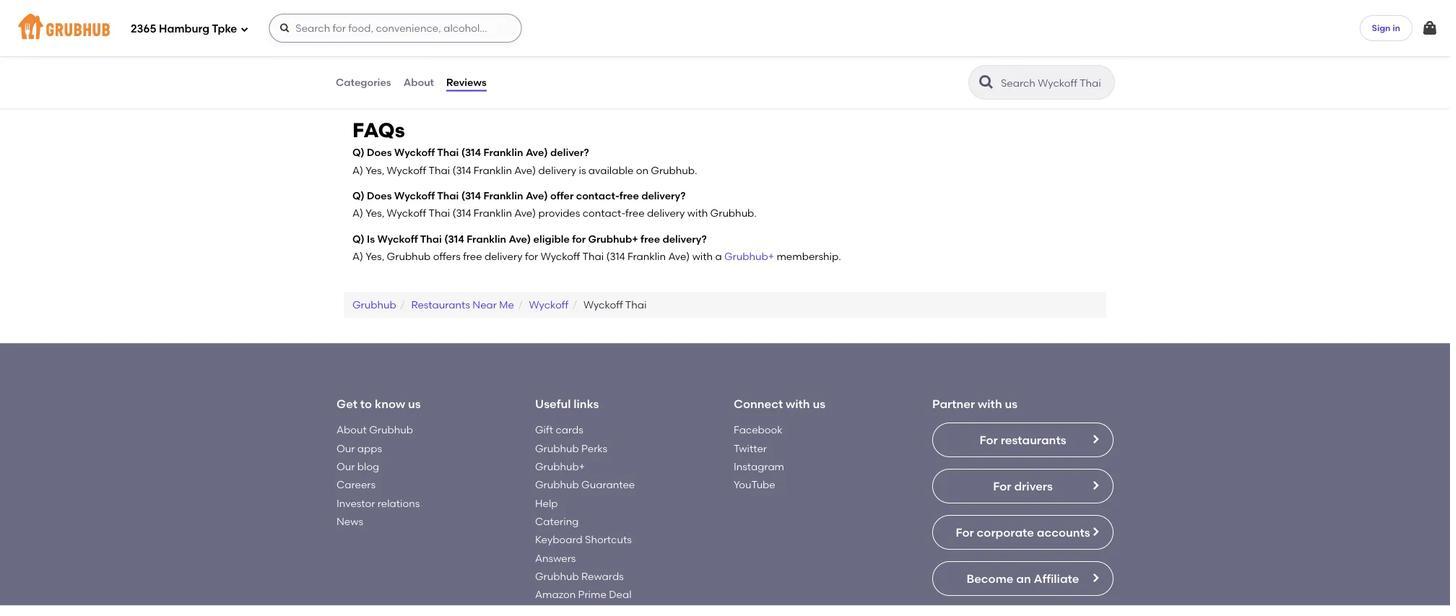 Task type: describe. For each thing, give the bounding box(es) containing it.
is
[[579, 164, 586, 176]]

blog
[[357, 461, 379, 473]]

reviews
[[1028, 52, 1060, 62]]

sign in button
[[1360, 15, 1413, 41]]

is
[[367, 233, 375, 246]]

apps
[[357, 442, 382, 455]]

an
[[1017, 572, 1031, 586]]

investor relations link
[[337, 497, 420, 510]]

restaurants near me link
[[411, 299, 514, 311]]

0 vertical spatial contact-
[[576, 190, 620, 202]]

view all reviews
[[993, 52, 1060, 62]]

1 our from the top
[[337, 442, 355, 455]]

affiliate
[[1034, 572, 1080, 586]]

1 vertical spatial grubhub+
[[724, 251, 774, 263]]

q) for q) does wyckoff thai (314 franklin ave) offer contact-free delivery? a) yes, wyckoff thai (314 franklin ave) provides contact-free delivery with grubhub.
[[352, 190, 365, 202]]

for corporate accounts link
[[933, 516, 1114, 550]]

ave) left the a
[[668, 251, 690, 263]]

wyckoff thai
[[584, 299, 647, 311]]

keyboard
[[535, 534, 583, 546]]

answers
[[535, 552, 576, 564]]

restaurants
[[1001, 433, 1067, 447]]

partner with us
[[933, 397, 1018, 411]]

1 us from the left
[[408, 397, 421, 411]]

1 vertical spatial for
[[525, 251, 538, 263]]

for drivers
[[993, 479, 1053, 493]]

offers
[[433, 251, 461, 263]]

careers
[[337, 479, 376, 491]]

main navigation navigation
[[0, 0, 1450, 56]]

delivery? inside q) does wyckoff thai (314 franklin ave) offer contact-free delivery? a) yes, wyckoff thai (314 franklin ave) provides contact-free delivery with grubhub.
[[642, 190, 686, 202]]

delivery inside q) is wyckoff thai (314 franklin ave) eligible for grubhub+ free delivery? a) yes, grubhub offers free delivery for wyckoff thai (314 franklin ave) with a grubhub+ membership.
[[485, 251, 523, 263]]

drivers
[[1014, 479, 1053, 493]]

guarantee
[[582, 479, 635, 491]]

grubhub+ inside the gift cards grubhub perks grubhub+ grubhub guarantee help catering keyboard shortcuts answers grubhub rewards amazon prime deal
[[535, 461, 585, 473]]

our apps link
[[337, 442, 382, 455]]

right image for accounts
[[1090, 526, 1102, 538]]

a) inside q) does wyckoff thai (314 franklin ave) offer contact-free delivery? a) yes, wyckoff thai (314 franklin ave) provides contact-free delivery with grubhub.
[[352, 207, 363, 220]]

view all reviews link
[[980, 44, 1072, 70]]

perks
[[582, 442, 608, 455]]

connect with us
[[734, 397, 826, 411]]

facebook
[[734, 424, 783, 436]]

a) inside q) does wyckoff thai (314 franklin ave) deliver? a) yes, wyckoff thai (314 franklin ave) delivery is available on grubhub.
[[352, 164, 363, 176]]

rewards
[[582, 570, 624, 583]]

ave) left deliver?
[[526, 147, 548, 159]]

q) does wyckoff thai (314 franklin ave) deliver? a) yes, wyckoff thai (314 franklin ave) delivery is available on grubhub.
[[352, 147, 697, 176]]

0 vertical spatial grubhub+
[[588, 233, 638, 246]]

on
[[636, 164, 649, 176]]

news
[[337, 515, 363, 528]]

wyckoff link
[[529, 299, 569, 311]]

faqs
[[352, 118, 405, 143]]

0 horizontal spatial grubhub+ link
[[535, 461, 585, 473]]

1 horizontal spatial svg image
[[279, 22, 291, 34]]

become an affiliate
[[967, 572, 1080, 586]]

careers link
[[337, 479, 376, 491]]

answers link
[[535, 552, 576, 564]]

restaurants
[[411, 299, 470, 311]]

us for partner with us
[[1005, 397, 1018, 411]]

grubhub up help on the bottom of page
[[535, 479, 579, 491]]

right image for affiliate
[[1090, 573, 1102, 584]]

grubhub link
[[352, 299, 396, 311]]

grubhub inside q) is wyckoff thai (314 franklin ave) eligible for grubhub+ free delivery? a) yes, grubhub offers free delivery for wyckoff thai (314 franklin ave) with a grubhub+ membership.
[[387, 251, 431, 263]]

Search Wyckoff Thai search field
[[1000, 76, 1110, 90]]

corporate
[[977, 526, 1034, 540]]

catering
[[535, 515, 579, 528]]

right image for for restaurants
[[1090, 434, 1102, 445]]

instagram link
[[734, 461, 784, 473]]

yes, inside q) does wyckoff thai (314 franklin ave) offer contact-free delivery? a) yes, wyckoff thai (314 franklin ave) provides contact-free delivery with grubhub.
[[366, 207, 384, 220]]

grubhub. inside q) does wyckoff thai (314 franklin ave) deliver? a) yes, wyckoff thai (314 franklin ave) delivery is available on grubhub.
[[651, 164, 697, 176]]

deliver?
[[550, 147, 589, 159]]

accounts
[[1037, 526, 1090, 540]]

useful links
[[535, 397, 599, 411]]

q) for q) is wyckoff thai (314 franklin ave) eligible for grubhub+ free delivery? a) yes, grubhub offers free delivery for wyckoff thai (314 franklin ave) with a grubhub+ membership.
[[352, 233, 365, 246]]

all
[[1015, 52, 1026, 62]]

0 vertical spatial for
[[572, 233, 586, 246]]

2365
[[131, 22, 156, 35]]

delivery? inside q) is wyckoff thai (314 franklin ave) eligible for grubhub+ free delivery? a) yes, grubhub offers free delivery for wyckoff thai (314 franklin ave) with a grubhub+ membership.
[[663, 233, 707, 246]]

instagram
[[734, 461, 784, 473]]

reviews button
[[446, 56, 487, 108]]

about grubhub our apps our blog careers investor relations news
[[337, 424, 420, 528]]

2365 hamburg tpke
[[131, 22, 237, 35]]

youtube link
[[734, 479, 776, 491]]

search icon image
[[978, 74, 995, 91]]

us for connect with us
[[813, 397, 826, 411]]

for for for restaurants
[[980, 433, 998, 447]]

partner
[[933, 397, 975, 411]]

about button
[[403, 56, 435, 108]]

links
[[574, 397, 599, 411]]

gift
[[535, 424, 553, 436]]

help link
[[535, 497, 558, 510]]

youtube
[[734, 479, 776, 491]]

twitter link
[[734, 442, 767, 455]]

available
[[589, 164, 634, 176]]

to
[[360, 397, 372, 411]]



Task type: locate. For each thing, give the bounding box(es) containing it.
0 vertical spatial for
[[980, 433, 998, 447]]

0 horizontal spatial grubhub+
[[535, 461, 585, 473]]

right image
[[1090, 526, 1102, 538], [1090, 573, 1102, 584]]

ave)
[[526, 147, 548, 159], [515, 164, 536, 176], [526, 190, 548, 202], [515, 207, 536, 220], [509, 233, 531, 246], [668, 251, 690, 263]]

with inside q) does wyckoff thai (314 franklin ave) offer contact-free delivery? a) yes, wyckoff thai (314 franklin ave) provides contact-free delivery with grubhub.
[[688, 207, 708, 220]]

2 a) from the top
[[352, 207, 363, 220]]

free
[[620, 190, 639, 202], [626, 207, 645, 220], [641, 233, 660, 246], [463, 251, 482, 263]]

for
[[980, 433, 998, 447], [993, 479, 1012, 493], [956, 526, 974, 540]]

delivery inside q) does wyckoff thai (314 franklin ave) offer contact-free delivery? a) yes, wyckoff thai (314 franklin ave) provides contact-free delivery with grubhub.
[[647, 207, 685, 220]]

1 horizontal spatial grubhub+ link
[[724, 251, 774, 263]]

membership.
[[777, 251, 841, 263]]

thai
[[437, 147, 459, 159], [429, 164, 450, 176], [437, 190, 459, 202], [429, 207, 450, 220], [420, 233, 442, 246], [583, 251, 604, 263], [625, 299, 647, 311]]

grubhub guarantee link
[[535, 479, 635, 491]]

0 vertical spatial about
[[404, 76, 434, 88]]

right image inside for restaurants link
[[1090, 434, 1102, 445]]

reviews
[[446, 76, 487, 88]]

2 horizontal spatial grubhub+
[[724, 251, 774, 263]]

for for for drivers
[[993, 479, 1012, 493]]

0 horizontal spatial svg image
[[240, 25, 249, 34]]

useful
[[535, 397, 571, 411]]

right image inside become an affiliate link
[[1090, 573, 1102, 584]]

2 right image from the top
[[1090, 480, 1102, 492]]

1 vertical spatial q)
[[352, 190, 365, 202]]

1 vertical spatial grubhub.
[[710, 207, 757, 220]]

1 right image from the top
[[1090, 526, 1102, 538]]

1 horizontal spatial us
[[813, 397, 826, 411]]

0 vertical spatial grubhub.
[[651, 164, 697, 176]]

cards
[[556, 424, 584, 436]]

about for about grubhub our apps our blog careers investor relations news
[[337, 424, 367, 436]]

our up careers link
[[337, 461, 355, 473]]

0 horizontal spatial delivery
[[485, 251, 523, 263]]

does inside q) does wyckoff thai (314 franklin ave) deliver? a) yes, wyckoff thai (314 franklin ave) delivery is available on grubhub.
[[367, 147, 392, 159]]

2 vertical spatial delivery
[[485, 251, 523, 263]]

2 right image from the top
[[1090, 573, 1102, 584]]

for down partner with us
[[980, 433, 998, 447]]

1 vertical spatial a)
[[352, 207, 363, 220]]

about for about
[[404, 76, 434, 88]]

yes, inside q) is wyckoff thai (314 franklin ave) eligible for grubhub+ free delivery? a) yes, grubhub offers free delivery for wyckoff thai (314 franklin ave) with a grubhub+ membership.
[[366, 251, 384, 263]]

categories
[[336, 76, 391, 88]]

does inside q) does wyckoff thai (314 franklin ave) offer contact-free delivery? a) yes, wyckoff thai (314 franklin ave) provides contact-free delivery with grubhub.
[[367, 190, 392, 202]]

tpke
[[212, 22, 237, 35]]

a
[[715, 251, 722, 263]]

0 vertical spatial delivery
[[539, 164, 577, 176]]

0 vertical spatial yes,
[[366, 164, 384, 176]]

grubhub+ link down grubhub perks link
[[535, 461, 585, 473]]

news link
[[337, 515, 363, 528]]

1 yes, from the top
[[366, 164, 384, 176]]

right image inside for corporate accounts link
[[1090, 526, 1102, 538]]

1 q) from the top
[[352, 147, 365, 159]]

get
[[337, 397, 358, 411]]

near
[[473, 299, 497, 311]]

right image right the restaurants
[[1090, 434, 1102, 445]]

0 vertical spatial delivery?
[[642, 190, 686, 202]]

q) for q) does wyckoff thai (314 franklin ave) deliver? a) yes, wyckoff thai (314 franklin ave) delivery is available on grubhub.
[[352, 147, 365, 159]]

investor
[[337, 497, 375, 510]]

for down eligible
[[525, 251, 538, 263]]

1 vertical spatial for
[[993, 479, 1012, 493]]

us right know
[[408, 397, 421, 411]]

grubhub+
[[588, 233, 638, 246], [724, 251, 774, 263], [535, 461, 585, 473]]

grubhub+ right the a
[[724, 251, 774, 263]]

for left drivers
[[993, 479, 1012, 493]]

does for does wyckoff thai (314 franklin ave) deliver?
[[367, 147, 392, 159]]

2 q) from the top
[[352, 190, 365, 202]]

1 vertical spatial yes,
[[366, 207, 384, 220]]

0 horizontal spatial us
[[408, 397, 421, 411]]

our up our blog link
[[337, 442, 355, 455]]

amazon
[[535, 589, 576, 601]]

about up our apps link
[[337, 424, 367, 436]]

delivery down deliver?
[[539, 164, 577, 176]]

svg image
[[279, 22, 291, 34], [240, 25, 249, 34]]

grubhub. right on
[[651, 164, 697, 176]]

facebook link
[[734, 424, 783, 436]]

0 horizontal spatial for
[[525, 251, 538, 263]]

hamburg
[[159, 22, 209, 35]]

svg image
[[1422, 20, 1439, 37]]

our
[[337, 442, 355, 455], [337, 461, 355, 473]]

does for does wyckoff thai (314 franklin ave) offer contact-free delivery?
[[367, 190, 392, 202]]

gift cards grubhub perks grubhub+ grubhub guarantee help catering keyboard shortcuts answers grubhub rewards amazon prime deal
[[535, 424, 635, 601]]

2 vertical spatial a)
[[352, 251, 363, 263]]

1 vertical spatial contact-
[[583, 207, 626, 220]]

about inside button
[[404, 76, 434, 88]]

3 us from the left
[[1005, 397, 1018, 411]]

help
[[535, 497, 558, 510]]

grubhub
[[387, 251, 431, 263], [352, 299, 396, 311], [369, 424, 413, 436], [535, 442, 579, 455], [535, 479, 579, 491], [535, 570, 579, 583]]

0 horizontal spatial grubhub.
[[651, 164, 697, 176]]

0 vertical spatial q)
[[352, 147, 365, 159]]

2 horizontal spatial delivery
[[647, 207, 685, 220]]

grubhub down is
[[352, 299, 396, 311]]

eligible
[[534, 233, 570, 246]]

2 vertical spatial for
[[956, 526, 974, 540]]

become
[[967, 572, 1014, 586]]

for restaurants
[[980, 433, 1067, 447]]

3 a) from the top
[[352, 251, 363, 263]]

yes, up is
[[366, 207, 384, 220]]

us up for restaurants
[[1005, 397, 1018, 411]]

grubhub inside about grubhub our apps our blog careers investor relations news
[[369, 424, 413, 436]]

grubhub.
[[651, 164, 697, 176], [710, 207, 757, 220]]

for restaurants link
[[933, 423, 1114, 458]]

0 horizontal spatial about
[[337, 424, 367, 436]]

2 vertical spatial yes,
[[366, 251, 384, 263]]

q) inside q) does wyckoff thai (314 franklin ave) deliver? a) yes, wyckoff thai (314 franklin ave) delivery is available on grubhub.
[[352, 147, 365, 159]]

us
[[408, 397, 421, 411], [813, 397, 826, 411], [1005, 397, 1018, 411]]

restaurants near me
[[411, 299, 514, 311]]

1 vertical spatial right image
[[1090, 480, 1102, 492]]

1 vertical spatial delivery?
[[663, 233, 707, 246]]

for right eligible
[[572, 233, 586, 246]]

right image inside for drivers link
[[1090, 480, 1102, 492]]

1 a) from the top
[[352, 164, 363, 176]]

2 yes, from the top
[[366, 207, 384, 220]]

ave) left eligible
[[509, 233, 531, 246]]

q)
[[352, 147, 365, 159], [352, 190, 365, 202], [352, 233, 365, 246]]

provides
[[539, 207, 580, 220]]

for for for corporate accounts
[[956, 526, 974, 540]]

3 q) from the top
[[352, 233, 365, 246]]

2 our from the top
[[337, 461, 355, 473]]

view
[[993, 52, 1013, 62]]

q) inside q) does wyckoff thai (314 franklin ave) offer contact-free delivery? a) yes, wyckoff thai (314 franklin ave) provides contact-free delivery with grubhub.
[[352, 190, 365, 202]]

grubhub. inside q) does wyckoff thai (314 franklin ave) offer contact-free delivery? a) yes, wyckoff thai (314 franklin ave) provides contact-free delivery with grubhub.
[[710, 207, 757, 220]]

grubhub down gift cards link
[[535, 442, 579, 455]]

categories button
[[335, 56, 392, 108]]

2 horizontal spatial us
[[1005, 397, 1018, 411]]

contact- down available
[[576, 190, 620, 202]]

about inside about grubhub our apps our blog careers investor relations news
[[337, 424, 367, 436]]

contact- up q) is wyckoff thai (314 franklin ave) eligible for grubhub+ free delivery? a) yes, grubhub offers free delivery for wyckoff thai (314 franklin ave) with a grubhub+ membership.
[[583, 207, 626, 220]]

0 vertical spatial grubhub+ link
[[724, 251, 774, 263]]

know
[[375, 397, 405, 411]]

yes,
[[366, 164, 384, 176], [366, 207, 384, 220], [366, 251, 384, 263]]

keyboard shortcuts link
[[535, 534, 632, 546]]

grubhub rewards link
[[535, 570, 624, 583]]

about grubhub link
[[337, 424, 413, 436]]

ave) up q) does wyckoff thai (314 franklin ave) offer contact-free delivery? a) yes, wyckoff thai (314 franklin ave) provides contact-free delivery with grubhub.
[[515, 164, 536, 176]]

1 horizontal spatial grubhub+
[[588, 233, 638, 246]]

1 vertical spatial delivery
[[647, 207, 685, 220]]

grubhub+ right eligible
[[588, 233, 638, 246]]

0 vertical spatial right image
[[1090, 434, 1102, 445]]

1 horizontal spatial grubhub.
[[710, 207, 757, 220]]

ave) left provides
[[515, 207, 536, 220]]

grubhub. up the a
[[710, 207, 757, 220]]

yes, down faqs
[[366, 164, 384, 176]]

me
[[499, 299, 514, 311]]

amazon prime deal link
[[535, 589, 632, 601]]

contact-
[[576, 190, 620, 202], [583, 207, 626, 220]]

our blog link
[[337, 461, 379, 473]]

q) is wyckoff thai (314 franklin ave) eligible for grubhub+ free delivery? a) yes, grubhub offers free delivery for wyckoff thai (314 franklin ave) with a grubhub+ membership.
[[352, 233, 841, 263]]

1 does from the top
[[367, 147, 392, 159]]

1 vertical spatial our
[[337, 461, 355, 473]]

sign
[[1372, 23, 1391, 33]]

delivery?
[[642, 190, 686, 202], [663, 233, 707, 246]]

does up is
[[367, 190, 392, 202]]

q) inside q) is wyckoff thai (314 franklin ave) eligible for grubhub+ free delivery? a) yes, grubhub offers free delivery for wyckoff thai (314 franklin ave) with a grubhub+ membership.
[[352, 233, 365, 246]]

connect
[[734, 397, 783, 411]]

us right connect
[[813, 397, 826, 411]]

prime
[[578, 589, 607, 601]]

grubhub down know
[[369, 424, 413, 436]]

for drivers link
[[933, 469, 1114, 504]]

become an affiliate link
[[933, 562, 1114, 596]]

grubhub+ link
[[724, 251, 774, 263], [535, 461, 585, 473]]

1 horizontal spatial for
[[572, 233, 586, 246]]

shortcuts
[[585, 534, 632, 546]]

Search for food, convenience, alcohol... search field
[[269, 14, 522, 43]]

1 vertical spatial grubhub+ link
[[535, 461, 585, 473]]

relations
[[378, 497, 420, 510]]

does down faqs
[[367, 147, 392, 159]]

grubhub left "offers"
[[387, 251, 431, 263]]

for left corporate
[[956, 526, 974, 540]]

1 vertical spatial about
[[337, 424, 367, 436]]

0 vertical spatial a)
[[352, 164, 363, 176]]

1 vertical spatial right image
[[1090, 573, 1102, 584]]

gift cards link
[[535, 424, 584, 436]]

twitter
[[734, 442, 767, 455]]

does
[[367, 147, 392, 159], [367, 190, 392, 202]]

in
[[1393, 23, 1401, 33]]

delivery up 'me'
[[485, 251, 523, 263]]

grubhub+ down grubhub perks link
[[535, 461, 585, 473]]

3 yes, from the top
[[366, 251, 384, 263]]

a) inside q) is wyckoff thai (314 franklin ave) eligible for grubhub+ free delivery? a) yes, grubhub offers free delivery for wyckoff thai (314 franklin ave) with a grubhub+ membership.
[[352, 251, 363, 263]]

yes, down is
[[366, 251, 384, 263]]

facebook twitter instagram youtube
[[734, 424, 784, 491]]

2 does from the top
[[367, 190, 392, 202]]

ave) left offer
[[526, 190, 548, 202]]

q) does wyckoff thai (314 franklin ave) offer contact-free delivery? a) yes, wyckoff thai (314 franklin ave) provides contact-free delivery with grubhub.
[[352, 190, 757, 220]]

2 us from the left
[[813, 397, 826, 411]]

right image up accounts
[[1090, 480, 1102, 492]]

0 vertical spatial right image
[[1090, 526, 1102, 538]]

grubhub down answers
[[535, 570, 579, 583]]

about left reviews
[[404, 76, 434, 88]]

1 horizontal spatial delivery
[[539, 164, 577, 176]]

with
[[688, 207, 708, 220], [692, 251, 713, 263], [786, 397, 810, 411], [978, 397, 1002, 411]]

1 right image from the top
[[1090, 434, 1102, 445]]

about
[[404, 76, 434, 88], [337, 424, 367, 436]]

1 vertical spatial does
[[367, 190, 392, 202]]

right image for for drivers
[[1090, 480, 1102, 492]]

with inside q) is wyckoff thai (314 franklin ave) eligible for grubhub+ free delivery? a) yes, grubhub offers free delivery for wyckoff thai (314 franklin ave) with a grubhub+ membership.
[[692, 251, 713, 263]]

offer
[[550, 190, 574, 202]]

sign in
[[1372, 23, 1401, 33]]

2 vertical spatial grubhub+
[[535, 461, 585, 473]]

wyckoff
[[394, 147, 435, 159], [387, 164, 426, 176], [394, 190, 435, 202], [387, 207, 426, 220], [377, 233, 418, 246], [541, 251, 580, 263], [529, 299, 569, 311], [584, 299, 623, 311]]

get to know us
[[337, 397, 421, 411]]

delivery inside q) does wyckoff thai (314 franklin ave) deliver? a) yes, wyckoff thai (314 franklin ave) delivery is available on grubhub.
[[539, 164, 577, 176]]

2 vertical spatial q)
[[352, 233, 365, 246]]

delivery down on
[[647, 207, 685, 220]]

0 vertical spatial does
[[367, 147, 392, 159]]

0 vertical spatial our
[[337, 442, 355, 455]]

right image
[[1090, 434, 1102, 445], [1090, 480, 1102, 492]]

(314
[[461, 147, 481, 159], [452, 164, 471, 176], [461, 190, 481, 202], [452, 207, 471, 220], [444, 233, 464, 246], [606, 251, 625, 263]]

for corporate accounts
[[956, 526, 1090, 540]]

1 horizontal spatial about
[[404, 76, 434, 88]]

a)
[[352, 164, 363, 176], [352, 207, 363, 220], [352, 251, 363, 263]]

grubhub+ link right the a
[[724, 251, 774, 263]]

yes, inside q) does wyckoff thai (314 franklin ave) deliver? a) yes, wyckoff thai (314 franklin ave) delivery is available on grubhub.
[[366, 164, 384, 176]]

catering link
[[535, 515, 579, 528]]



Task type: vqa. For each thing, say whether or not it's contained in the screenshot.
topmost Yes,
yes



